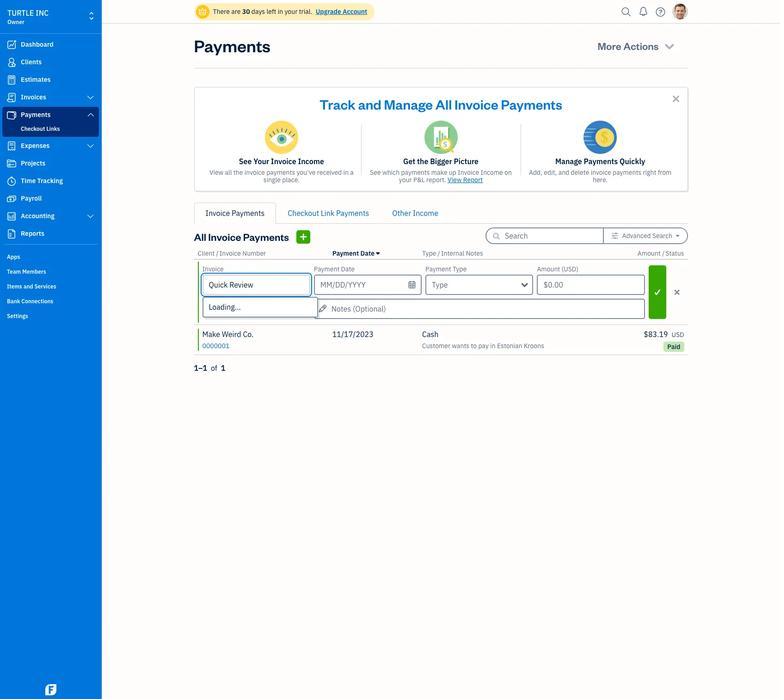 Task type: vqa. For each thing, say whether or not it's contained in the screenshot.
Dashboard link
yes



Task type: locate. For each thing, give the bounding box(es) containing it.
2 chevron large down image from the top
[[86, 213, 95, 220]]

payments down quickly
[[613, 168, 641, 177]]

0 horizontal spatial /
[[216, 249, 219, 258]]

get the bigger picture image
[[424, 121, 458, 154]]

save image
[[649, 286, 665, 298]]

0 horizontal spatial caretdown image
[[376, 250, 380, 257]]

type up payment type
[[422, 249, 436, 258]]

0 vertical spatial chevron large down image
[[86, 94, 95, 101]]

2 vertical spatial in
[[490, 342, 496, 350]]

see left which
[[370, 168, 381, 177]]

invoice inside see your invoice income view all the invoice payments you've received in a single place.
[[244, 168, 265, 177]]

2 horizontal spatial in
[[490, 342, 496, 350]]

2 invoice from the left
[[591, 168, 611, 177]]

income left on
[[481, 168, 503, 177]]

1 vertical spatial checkout
[[288, 209, 319, 218]]

your
[[253, 157, 269, 166]]

chevron large down image inside invoices link
[[86, 94, 95, 101]]

items and services
[[7, 283, 56, 290]]

here.
[[593, 176, 608, 184]]

clients
[[21, 58, 42, 66]]

1 horizontal spatial your
[[399, 176, 412, 184]]

1 chevron large down image from the top
[[86, 94, 95, 101]]

tracking
[[37, 177, 63, 185]]

and inside 'manage payments quickly add, edit, and delete invoice payments right from here.'
[[558, 168, 569, 177]]

items and services link
[[2, 279, 99, 293]]

checkout link payments
[[288, 209, 369, 218]]

notes
[[466, 249, 483, 258]]

invoice for your
[[244, 168, 265, 177]]

1 horizontal spatial /
[[438, 249, 440, 258]]

0 vertical spatial income
[[298, 157, 324, 166]]

payment date up payment date in mm/dd/yyyy format text field
[[332, 249, 375, 258]]

the right get
[[417, 157, 428, 166]]

1 horizontal spatial invoice
[[591, 168, 611, 177]]

0 horizontal spatial manage
[[384, 95, 433, 113]]

see inside see your invoice income view all the invoice payments you've received in a single place.
[[239, 157, 252, 166]]

search
[[652, 232, 672, 240]]

0 horizontal spatial view
[[209, 168, 223, 177]]

1 horizontal spatial manage
[[555, 157, 582, 166]]

bigger
[[430, 157, 452, 166]]

3 payments from the left
[[613, 168, 641, 177]]

paid
[[667, 343, 680, 351]]

1 vertical spatial amount
[[537, 265, 560, 273]]

0 vertical spatial caretdown image
[[676, 232, 679, 240]]

11/17/2023
[[332, 330, 374, 339]]

chevron large down image for payments
[[86, 111, 95, 118]]

advanced search button
[[604, 228, 687, 243]]

0 horizontal spatial income
[[298, 157, 324, 166]]

2 payments from the left
[[401, 168, 430, 177]]

income up you've
[[298, 157, 324, 166]]

and right the 'track'
[[358, 95, 381, 113]]

payroll
[[21, 194, 42, 203]]

bank
[[7, 298, 20, 305]]

in right left
[[278, 7, 283, 16]]

all invoice payments
[[194, 230, 289, 243]]

Search text field
[[505, 228, 588, 243]]

your
[[285, 7, 297, 16], [399, 176, 412, 184]]

timer image
[[6, 177, 17, 186]]

estimates link
[[2, 72, 99, 88]]

2 chevron large down image from the top
[[86, 111, 95, 118]]

payment up payment date in mm/dd/yyyy format text field
[[332, 249, 359, 258]]

type down payment type
[[432, 280, 448, 289]]

checkout up expenses
[[21, 125, 45, 132]]

0 vertical spatial amount
[[637, 249, 661, 258]]

project image
[[6, 159, 17, 168]]

1 vertical spatial income
[[481, 168, 503, 177]]

/ right type button on the top right
[[438, 249, 440, 258]]

services
[[34, 283, 56, 290]]

chevron large down image inside expenses 'link'
[[86, 142, 95, 150]]

and right edit,
[[558, 168, 569, 177]]

invoice payments link
[[194, 203, 276, 224]]

30
[[242, 7, 250, 16]]

view inside see your invoice income view all the invoice payments you've received in a single place.
[[209, 168, 223, 177]]

amount (usd)
[[537, 265, 578, 273]]

0 vertical spatial in
[[278, 7, 283, 16]]

cancel image
[[669, 287, 685, 298]]

see inside see which payments make up invoice income on your p&l report.
[[370, 168, 381, 177]]

2 horizontal spatial and
[[558, 168, 569, 177]]

0 vertical spatial type
[[422, 249, 436, 258]]

the
[[417, 157, 428, 166], [233, 168, 243, 177]]

amount for amount (usd)
[[537, 265, 560, 273]]

1 vertical spatial see
[[370, 168, 381, 177]]

up
[[449, 168, 456, 177]]

a
[[350, 168, 354, 177]]

date up payment date in mm/dd/yyyy format text field
[[360, 249, 375, 258]]

0 vertical spatial date
[[360, 249, 375, 258]]

$83.19 usd paid
[[644, 330, 684, 351]]

1 horizontal spatial caretdown image
[[676, 232, 679, 240]]

1 vertical spatial manage
[[555, 157, 582, 166]]

reports link
[[2, 226, 99, 242]]

other income link
[[381, 203, 450, 224]]

invoice for payments
[[591, 168, 611, 177]]

0 horizontal spatial and
[[23, 283, 33, 290]]

payment down payment date button
[[314, 265, 340, 273]]

1 vertical spatial and
[[558, 168, 569, 177]]

go to help image
[[653, 5, 668, 19]]

1 / from the left
[[216, 249, 219, 258]]

see for your
[[239, 157, 252, 166]]

freshbooks image
[[43, 684, 58, 695]]

type for type / internal notes
[[422, 249, 436, 258]]

0 vertical spatial chevron large down image
[[86, 142, 95, 150]]

/ right client
[[216, 249, 219, 258]]

upgrade account link
[[314, 7, 367, 16]]

0 vertical spatial manage
[[384, 95, 433, 113]]

chevron large down image up checkout links link
[[86, 111, 95, 118]]

1 vertical spatial payment date
[[314, 265, 355, 273]]

2 horizontal spatial income
[[481, 168, 503, 177]]

bank connections
[[7, 298, 53, 305]]

estimate image
[[6, 75, 17, 85]]

chevron large down image for invoices
[[86, 94, 95, 101]]

1 vertical spatial chevron large down image
[[86, 213, 95, 220]]

chevron large down image inside accounting link
[[86, 213, 95, 220]]

income right other
[[413, 209, 438, 218]]

0 horizontal spatial in
[[278, 7, 283, 16]]

chevron large down image for expenses
[[86, 142, 95, 150]]

0 vertical spatial your
[[285, 7, 297, 16]]

1–1
[[194, 363, 207, 373]]

there
[[213, 7, 230, 16]]

income
[[298, 157, 324, 166], [481, 168, 503, 177], [413, 209, 438, 218]]

payments link
[[2, 107, 99, 123]]

and inside main element
[[23, 283, 33, 290]]

the right all
[[233, 168, 243, 177]]

2 vertical spatial type
[[432, 280, 448, 289]]

Invoice text field
[[203, 276, 309, 294]]

checkout inside main element
[[21, 125, 45, 132]]

other income
[[392, 209, 438, 218]]

all up get the bigger picture
[[435, 95, 452, 113]]

1 vertical spatial the
[[233, 168, 243, 177]]

view left all
[[209, 168, 223, 177]]

0 horizontal spatial invoice
[[244, 168, 265, 177]]

0 vertical spatial all
[[435, 95, 452, 113]]

2 horizontal spatial /
[[662, 249, 665, 258]]

in inside cash customer wants to pay in estonian kroons
[[490, 342, 496, 350]]

0 vertical spatial and
[[358, 95, 381, 113]]

payment image
[[6, 111, 17, 120]]

type inside type dropdown button
[[432, 280, 448, 289]]

payments inside 'manage payments quickly add, edit, and delete invoice payments right from here.'
[[613, 168, 641, 177]]

2 / from the left
[[438, 249, 440, 258]]

client
[[198, 249, 215, 258]]

see your invoice income view all the invoice payments you've received in a single place.
[[209, 157, 354, 184]]

wants
[[452, 342, 469, 350]]

checkout for checkout link payments
[[288, 209, 319, 218]]

view right make
[[448, 176, 462, 184]]

which
[[382, 168, 400, 177]]

1 horizontal spatial payments
[[401, 168, 430, 177]]

your left trial.
[[285, 7, 297, 16]]

1 horizontal spatial date
[[360, 249, 375, 258]]

checkout links
[[21, 125, 60, 132]]

see for which
[[370, 168, 381, 177]]

and for services
[[23, 283, 33, 290]]

1 vertical spatial type
[[453, 265, 467, 273]]

payments
[[194, 35, 270, 56], [501, 95, 562, 113], [21, 111, 51, 119], [584, 157, 618, 166], [232, 209, 265, 218], [336, 209, 369, 218], [243, 230, 289, 243]]

1 horizontal spatial in
[[343, 168, 349, 177]]

payments inside see your invoice income view all the invoice payments you've received in a single place.
[[266, 168, 295, 177]]

manage
[[384, 95, 433, 113], [555, 157, 582, 166]]

caretdown image
[[676, 232, 679, 240], [376, 250, 380, 257]]

in right pay
[[490, 342, 496, 350]]

accounting link
[[2, 208, 99, 225]]

invoice inside see your invoice income view all the invoice payments you've received in a single place.
[[271, 157, 296, 166]]

cash customer wants to pay in estonian kroons
[[422, 330, 544, 350]]

edit,
[[544, 168, 557, 177]]

1 horizontal spatial income
[[413, 209, 438, 218]]

0000001
[[202, 342, 229, 350]]

caretdown image inside advanced search dropdown button
[[676, 232, 679, 240]]

the inside see your invoice income view all the invoice payments you've received in a single place.
[[233, 168, 243, 177]]

(usd)
[[562, 265, 578, 273]]

in left a
[[343, 168, 349, 177]]

0 horizontal spatial checkout
[[21, 125, 45, 132]]

0 horizontal spatial payments
[[266, 168, 295, 177]]

settings
[[7, 313, 28, 319]]

date
[[360, 249, 375, 258], [341, 265, 355, 273]]

your left p&l
[[399, 176, 412, 184]]

2 horizontal spatial payments
[[613, 168, 641, 177]]

1 payments from the left
[[266, 168, 295, 177]]

/ left 'status'
[[662, 249, 665, 258]]

1 horizontal spatial checkout
[[288, 209, 319, 218]]

amount left (usd)
[[537, 265, 560, 273]]

checkout
[[21, 125, 45, 132], [288, 209, 319, 218]]

payments
[[266, 168, 295, 177], [401, 168, 430, 177], [613, 168, 641, 177]]

chevron large down image inside payments link
[[86, 111, 95, 118]]

left
[[267, 7, 276, 16]]

view report
[[448, 176, 483, 184]]

1 vertical spatial your
[[399, 176, 412, 184]]

0 vertical spatial the
[[417, 157, 428, 166]]

bank connections link
[[2, 294, 99, 308]]

on
[[504, 168, 512, 177]]

3 / from the left
[[662, 249, 665, 258]]

chevron large down image down payroll 'link'
[[86, 213, 95, 220]]

kroons
[[524, 342, 544, 350]]

0 vertical spatial see
[[239, 157, 252, 166]]

2 vertical spatial income
[[413, 209, 438, 218]]

1 vertical spatial date
[[341, 265, 355, 273]]

1 horizontal spatial the
[[417, 157, 428, 166]]

chevron large down image up payments link
[[86, 94, 95, 101]]

chevron large down image
[[86, 94, 95, 101], [86, 111, 95, 118]]

0 vertical spatial checkout
[[21, 125, 45, 132]]

caretdown image up payment date in mm/dd/yyyy format text field
[[376, 250, 380, 257]]

type down internal
[[453, 265, 467, 273]]

1 horizontal spatial and
[[358, 95, 381, 113]]

to
[[471, 342, 477, 350]]

payments down get
[[401, 168, 430, 177]]

1 vertical spatial in
[[343, 168, 349, 177]]

date down payment date button
[[341, 265, 355, 273]]

loading... option
[[203, 298, 317, 317]]

cash
[[422, 330, 438, 339]]

1 invoice from the left
[[244, 168, 265, 177]]

estonian
[[497, 342, 522, 350]]

settings image
[[611, 232, 619, 240]]

all up client
[[194, 230, 206, 243]]

estimates
[[21, 75, 51, 84]]

and right items on the top left of page
[[23, 283, 33, 290]]

other
[[392, 209, 411, 218]]

report image
[[6, 229, 17, 239]]

type button
[[425, 275, 533, 295]]

search image
[[619, 5, 634, 19]]

1 horizontal spatial amount
[[637, 249, 661, 258]]

2 vertical spatial and
[[23, 283, 33, 290]]

links
[[46, 125, 60, 132]]

see left the your in the top of the page
[[239, 157, 252, 166]]

invoice inside 'manage payments quickly add, edit, and delete invoice payments right from here.'
[[591, 168, 611, 177]]

0 horizontal spatial all
[[194, 230, 206, 243]]

payments down the your in the top of the page
[[266, 168, 295, 177]]

0 horizontal spatial amount
[[537, 265, 560, 273]]

payments for add,
[[613, 168, 641, 177]]

1 vertical spatial caretdown image
[[376, 250, 380, 257]]

1 horizontal spatial see
[[370, 168, 381, 177]]

are
[[231, 7, 241, 16]]

1 chevron large down image from the top
[[86, 142, 95, 150]]

0 horizontal spatial date
[[341, 265, 355, 273]]

payment down type button on the top right
[[425, 265, 451, 273]]

amount down the advanced search
[[637, 249, 661, 258]]

caretdown image right the search
[[676, 232, 679, 240]]

main element
[[0, 0, 125, 699]]

more actions
[[598, 39, 659, 52]]

picture
[[454, 157, 479, 166]]

invoice right delete
[[591, 168, 611, 177]]

time tracking link
[[2, 173, 99, 190]]

chevron large down image down checkout links link
[[86, 142, 95, 150]]

payment date down payment date button
[[314, 265, 355, 273]]

invoice down the your in the top of the page
[[244, 168, 265, 177]]

checkout links link
[[4, 123, 97, 135]]

all
[[225, 168, 232, 177]]

chevron large down image
[[86, 142, 95, 150], [86, 213, 95, 220]]

weird
[[222, 330, 241, 339]]

invoices
[[21, 93, 46, 101]]

checkout up add a new payment image
[[288, 209, 319, 218]]

0 horizontal spatial the
[[233, 168, 243, 177]]

0 horizontal spatial see
[[239, 157, 252, 166]]

money image
[[6, 194, 17, 203]]

1 vertical spatial chevron large down image
[[86, 111, 95, 118]]

dashboard image
[[6, 40, 17, 49]]

time
[[21, 177, 36, 185]]

view
[[209, 168, 223, 177], [448, 176, 462, 184]]

trial.
[[299, 7, 312, 16]]

projects link
[[2, 155, 99, 172]]



Task type: describe. For each thing, give the bounding box(es) containing it.
team members link
[[2, 264, 99, 278]]

received
[[317, 168, 342, 177]]

number
[[242, 249, 266, 258]]

0 horizontal spatial your
[[285, 7, 297, 16]]

payroll link
[[2, 190, 99, 207]]

add a new payment image
[[299, 231, 308, 243]]

invoice image
[[6, 93, 17, 102]]

caretdown image inside payment date button
[[376, 250, 380, 257]]

payments inside 'manage payments quickly add, edit, and delete invoice payments right from here.'
[[584, 157, 618, 166]]

payment date button
[[332, 249, 380, 258]]

internal
[[441, 249, 464, 258]]

0 vertical spatial payment date
[[332, 249, 375, 258]]

get
[[403, 157, 415, 166]]

client image
[[6, 58, 17, 67]]

dashboard
[[21, 40, 53, 49]]

link
[[321, 209, 334, 218]]

payment type
[[425, 265, 467, 273]]

Payment date in MM/DD/YYYY format text field
[[314, 275, 422, 295]]

add,
[[529, 168, 542, 177]]

of
[[211, 363, 217, 373]]

client / invoice number
[[198, 249, 266, 258]]

expenses
[[21, 141, 50, 150]]

income inside see your invoice income view all the invoice payments you've received in a single place.
[[298, 157, 324, 166]]

1–1 of 1
[[194, 363, 225, 373]]

track and manage all invoice payments
[[320, 95, 562, 113]]

amount / status
[[637, 249, 684, 258]]

clients link
[[2, 54, 99, 71]]

reports
[[21, 229, 44, 238]]

account
[[343, 7, 367, 16]]

type button
[[422, 249, 436, 258]]

amount for amount / status
[[637, 249, 661, 258]]

co.
[[243, 330, 254, 339]]

more actions button
[[589, 35, 684, 57]]

report.
[[426, 176, 446, 184]]

track
[[320, 95, 355, 113]]

turtle inc owner
[[7, 8, 49, 25]]

Amount (USD) text field
[[537, 275, 645, 295]]

income inside other income link
[[413, 209, 438, 218]]

amount button
[[637, 249, 661, 258]]

payments inside see which payments make up invoice income on your p&l report.
[[401, 168, 430, 177]]

team
[[7, 268, 21, 275]]

chevron large down image for accounting
[[86, 213, 95, 220]]

report
[[463, 176, 483, 184]]

type for type
[[432, 280, 448, 289]]

crown image
[[198, 7, 207, 16]]

notifications image
[[636, 2, 651, 21]]

your inside see which payments make up invoice income on your p&l report.
[[399, 176, 412, 184]]

invoices link
[[2, 89, 99, 106]]

time tracking
[[21, 177, 63, 185]]

in inside see your invoice income view all the invoice payments you've received in a single place.
[[343, 168, 349, 177]]

single
[[263, 176, 281, 184]]

items
[[7, 283, 22, 290]]

invoice inside see which payments make up invoice income on your p&l report.
[[458, 168, 479, 177]]

manage payments quickly image
[[584, 121, 617, 154]]

dashboard link
[[2, 37, 99, 53]]

turtle
[[7, 8, 34, 18]]

status
[[665, 249, 684, 258]]

connections
[[21, 298, 53, 305]]

team members
[[7, 268, 46, 275]]

get the bigger picture
[[403, 157, 479, 166]]

$83.19
[[644, 330, 668, 339]]

upgrade
[[316, 7, 341, 16]]

right
[[643, 168, 656, 177]]

/ for internal
[[438, 249, 440, 258]]

see your invoice income image
[[265, 121, 298, 154]]

1 vertical spatial all
[[194, 230, 206, 243]]

/ for status
[[662, 249, 665, 258]]

make weird co. 0000001
[[202, 330, 254, 350]]

income inside see which payments make up invoice income on your p&l report.
[[481, 168, 503, 177]]

payments for income
[[266, 168, 295, 177]]

days
[[251, 7, 265, 16]]

more
[[598, 39, 621, 52]]

see which payments make up invoice income on your p&l report.
[[370, 168, 512, 184]]

apps
[[7, 253, 20, 260]]

expense image
[[6, 141, 17, 151]]

1 horizontal spatial all
[[435, 95, 452, 113]]

chevrondown image
[[663, 39, 676, 52]]

1
[[221, 363, 225, 373]]

in for there
[[278, 7, 283, 16]]

type / internal notes
[[422, 249, 483, 258]]

from
[[658, 168, 672, 177]]

quickly
[[620, 157, 645, 166]]

owner
[[7, 18, 24, 25]]

usd
[[672, 331, 684, 339]]

1 horizontal spatial view
[[448, 176, 462, 184]]

and for manage
[[358, 95, 381, 113]]

customer
[[422, 342, 450, 350]]

accounting
[[21, 212, 55, 220]]

/ for invoice
[[216, 249, 219, 258]]

apps link
[[2, 250, 99, 264]]

Notes (Optional) text field
[[314, 299, 645, 319]]

inc
[[36, 8, 49, 18]]

place.
[[282, 176, 300, 184]]

make
[[202, 330, 220, 339]]

manage inside 'manage payments quickly add, edit, and delete invoice payments right from here.'
[[555, 157, 582, 166]]

in for cash
[[490, 342, 496, 350]]

checkout for checkout links
[[21, 125, 45, 132]]

expenses link
[[2, 138, 99, 154]]

payments inside main element
[[21, 111, 51, 119]]

you've
[[297, 168, 316, 177]]

close image
[[671, 93, 681, 104]]

checkout link payments link
[[276, 203, 381, 224]]

chart image
[[6, 212, 17, 221]]



